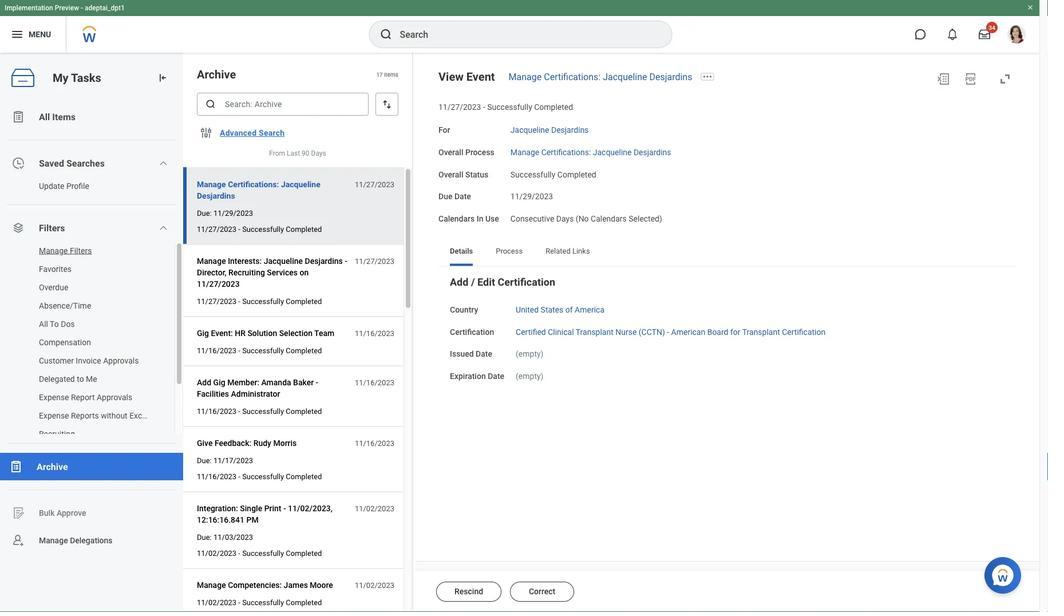 Task type: describe. For each thing, give the bounding box(es) containing it.
12:16:16.841
[[197, 515, 245, 525]]

facilities
[[197, 389, 229, 399]]

days inside item list element
[[311, 149, 326, 158]]

desjardins inside manage certifications: jacqueline desjardins
[[197, 191, 235, 201]]

filters inside filters "dropdown button"
[[39, 223, 65, 233]]

gig inside add gig member: amanda baker - facilities administrator
[[213, 378, 225, 387]]

17 items
[[377, 71, 399, 78]]

add gig member: amanda baker - facilities administrator
[[197, 378, 319, 399]]

clipboard image
[[11, 110, 25, 124]]

fullscreen image
[[999, 72, 1013, 86]]

expense report approvals button
[[0, 388, 163, 407]]

0 vertical spatial 11/27/2023 - successfully completed
[[439, 103, 573, 112]]

united states of america link
[[516, 303, 605, 314]]

archive inside button
[[37, 461, 68, 472]]

invoice
[[76, 356, 101, 365]]

successfully down 'solution'
[[242, 346, 284, 355]]

manage filters
[[39, 246, 92, 255]]

competencies:
[[228, 581, 282, 590]]

view event
[[439, 70, 495, 83]]

item list element
[[183, 53, 414, 612]]

menu button
[[0, 16, 66, 53]]

desjardins inside manage interests: jacqueline desjardins - director, recruiting services on 11/27/2023
[[305, 256, 343, 266]]

bulk
[[39, 508, 55, 518]]

date for due date
[[455, 192, 471, 201]]

due: 11/03/2023
[[197, 533, 253, 542]]

status
[[466, 170, 489, 179]]

user plus image
[[11, 534, 25, 548]]

manage interests: jacqueline desjardins - director, recruiting services on 11/27/2023
[[197, 256, 348, 289]]

give feedback: rudy morris button
[[197, 436, 301, 450]]

advanced search button
[[215, 121, 289, 144]]

- inside manage interests: jacqueline desjardins - director, recruiting services on 11/27/2023
[[345, 256, 348, 266]]

1 horizontal spatial certification
[[498, 276, 556, 288]]

manage inside manage interests: jacqueline desjardins - director, recruiting services on 11/27/2023
[[197, 256, 226, 266]]

clipboard image
[[9, 460, 23, 474]]

use
[[486, 214, 499, 224]]

calendars in use element
[[511, 207, 663, 224]]

give feedback: rudy morris
[[197, 438, 297, 448]]

integration:
[[197, 504, 238, 513]]

completed up jacqueline desjardins link
[[535, 103, 573, 112]]

delegated to me button
[[0, 370, 163, 388]]

overdue button
[[0, 278, 163, 297]]

(no
[[576, 214, 589, 224]]

all for all to dos
[[39, 319, 48, 329]]

print
[[264, 504, 282, 513]]

customer invoice approvals
[[39, 356, 139, 365]]

chevron down image for filters
[[159, 223, 168, 233]]

1 horizontal spatial 11/29/2023
[[511, 192, 553, 201]]

gig event: hr solution selection team button
[[197, 327, 339, 340]]

details
[[450, 247, 473, 255]]

successfully up interests: on the top of the page
[[242, 225, 284, 233]]

report
[[71, 393, 95, 402]]

edit
[[478, 276, 495, 288]]

searches
[[66, 158, 105, 169]]

profile logan mcneil image
[[1008, 25, 1026, 46]]

overall for overall process
[[439, 147, 464, 157]]

view
[[439, 70, 464, 83]]

recruiting inside manage interests: jacqueline desjardins - director, recruiting services on 11/27/2023
[[229, 268, 265, 277]]

states
[[541, 305, 564, 314]]

manage certifications: jacqueline desjardins button
[[197, 178, 349, 203]]

for
[[731, 327, 741, 337]]

update profile button
[[0, 177, 172, 195]]

desjardins inside jacqueline desjardins link
[[552, 125, 589, 135]]

expiration date
[[450, 372, 505, 381]]

11/02/2023,
[[288, 504, 333, 513]]

from last 90 days
[[269, 149, 326, 158]]

absence/time
[[39, 301, 91, 310]]

manage certifications: jacqueline desjardins for view event
[[509, 71, 693, 82]]

update profile
[[39, 181, 89, 191]]

1 transplant from the left
[[576, 327, 614, 337]]

approve
[[57, 508, 86, 518]]

manage filters button
[[0, 242, 163, 260]]

inbox large image
[[979, 29, 991, 40]]

delegations
[[70, 536, 113, 545]]

all to dos button
[[0, 315, 163, 333]]

filters inside 'manage filters' button
[[70, 246, 92, 255]]

correct
[[529, 587, 556, 597]]

- inside add gig member: amanda baker - facilities administrator
[[316, 378, 319, 387]]

Search: Archive text field
[[197, 93, 369, 116]]

clinical
[[548, 327, 574, 337]]

advanced
[[220, 128, 257, 138]]

manage certifications: jacqueline desjardins link for event
[[509, 71, 693, 82]]

gig inside button
[[197, 329, 209, 338]]

without
[[101, 411, 128, 420]]

jacqueline desjardins
[[511, 125, 589, 135]]

completed down selection
[[286, 346, 322, 355]]

all for all items
[[39, 111, 50, 122]]

solution
[[248, 329, 277, 338]]

morris
[[273, 438, 297, 448]]

tab list containing details
[[439, 239, 1017, 266]]

days inside calendars in use element
[[557, 214, 574, 224]]

1 calendars from the left
[[439, 214, 475, 224]]

manage certifications: jacqueline desjardins inside "button"
[[197, 180, 321, 201]]

configure image
[[199, 126, 213, 140]]

approvals for customer invoice approvals
[[103, 356, 139, 365]]

17
[[377, 71, 383, 78]]

selected)
[[629, 214, 663, 224]]

rename image
[[11, 506, 25, 520]]

my tasks element
[[0, 53, 183, 612]]

manage delegations link
[[0, 527, 183, 554]]

desjardins inside manage certifications: jacqueline desjardins link
[[634, 147, 672, 157]]

items
[[384, 71, 399, 78]]

(cctn)
[[639, 327, 665, 337]]

add for add gig member: amanda baker - facilities administrator
[[197, 378, 211, 387]]

34
[[989, 24, 996, 31]]

delegated
[[39, 374, 75, 384]]

2 transplant from the left
[[743, 327, 781, 337]]

manage down search workday search field
[[509, 71, 542, 82]]

2 11/02/2023 - successfully completed from the top
[[197, 598, 322, 607]]

team
[[315, 329, 335, 338]]

expense for expense report approvals
[[39, 393, 69, 402]]

nurse
[[616, 327, 637, 337]]

united states of america
[[516, 305, 605, 314]]

manage down jacqueline desjardins on the top
[[511, 147, 540, 157]]

advanced search
[[220, 128, 285, 138]]

due: for manage certifications: jacqueline desjardins
[[197, 209, 212, 217]]

(empty) for expiration date
[[516, 372, 544, 381]]

manage down bulk
[[39, 536, 68, 545]]

completed up 11/02/2023,
[[286, 472, 322, 481]]

delegated to me
[[39, 374, 97, 384]]

successfully up manage competencies: james moore
[[242, 549, 284, 558]]

expense report approvals
[[39, 393, 132, 402]]

1 horizontal spatial search image
[[379, 27, 393, 41]]

moore
[[310, 581, 333, 590]]

due: for give feedback: rudy morris
[[197, 456, 212, 465]]

expense for expense reports without exceptions
[[39, 411, 69, 420]]

successfully inside overall status element
[[511, 170, 556, 179]]

0 horizontal spatial certification
[[450, 327, 494, 337]]

completed inside overall status element
[[558, 170, 597, 179]]

clock check image
[[11, 156, 25, 170]]

to
[[50, 319, 59, 329]]

selection
[[279, 329, 313, 338]]

(empty) for issued date
[[516, 349, 544, 359]]



Task type: vqa. For each thing, say whether or not it's contained in the screenshot.
Searches
yes



Task type: locate. For each thing, give the bounding box(es) containing it.
2 all from the top
[[39, 319, 48, 329]]

search image
[[379, 27, 393, 41], [205, 99, 216, 110]]

0 horizontal spatial calendars
[[439, 214, 475, 224]]

- inside 'certified clinical transplant nurse (cctn) - american board for transplant certification' link
[[667, 327, 670, 337]]

all left items
[[39, 111, 50, 122]]

transplant down america
[[576, 327, 614, 337]]

0 vertical spatial all
[[39, 111, 50, 122]]

approvals
[[103, 356, 139, 365], [97, 393, 132, 402]]

process inside tab list
[[496, 247, 523, 255]]

0 vertical spatial search image
[[379, 27, 393, 41]]

completed down 'baker'
[[286, 407, 322, 416]]

calendars down due date on the left of the page
[[439, 214, 475, 224]]

expense reports without exceptions
[[39, 411, 169, 420]]

2 due: from the top
[[197, 456, 212, 465]]

issued date
[[450, 349, 493, 359]]

pm
[[247, 515, 259, 525]]

1 all from the top
[[39, 111, 50, 122]]

due date element
[[511, 185, 553, 202]]

1 due: from the top
[[197, 209, 212, 217]]

certifications: up jacqueline desjardins link
[[544, 71, 601, 82]]

manage up the director,
[[197, 256, 226, 266]]

completed up "on"
[[286, 225, 322, 233]]

0 vertical spatial overall
[[439, 147, 464, 157]]

0 vertical spatial 11/29/2023
[[511, 192, 553, 201]]

0 vertical spatial certifications:
[[544, 71, 601, 82]]

transformation import image
[[157, 72, 168, 84]]

saved searches button
[[0, 149, 183, 177]]

recruiting button
[[0, 425, 163, 443]]

11/27/2023 - successfully completed down the event
[[439, 103, 573, 112]]

expense down delegated at the left bottom
[[39, 393, 69, 402]]

due: 11/29/2023
[[197, 209, 253, 217]]

menu banner
[[0, 0, 1040, 53]]

menu
[[29, 30, 51, 39]]

0 horizontal spatial add
[[197, 378, 211, 387]]

1 vertical spatial recruiting
[[39, 429, 75, 439]]

1 horizontal spatial archive
[[197, 68, 236, 81]]

add inside add gig member: amanda baker - facilities administrator
[[197, 378, 211, 387]]

days left (no
[[557, 214, 574, 224]]

completed down "on"
[[286, 297, 322, 306]]

add up facilities
[[197, 378, 211, 387]]

saved searches
[[39, 158, 105, 169]]

event:
[[211, 329, 233, 338]]

11/29/2023 up 'consecutive'
[[511, 192, 553, 201]]

archive inside item list element
[[197, 68, 236, 81]]

certifications:
[[544, 71, 601, 82], [542, 147, 591, 157], [228, 180, 279, 189]]

jacqueline inside manage interests: jacqueline desjardins - director, recruiting services on 11/27/2023
[[264, 256, 303, 266]]

tab list
[[439, 239, 1017, 266]]

compensation button
[[0, 333, 163, 352]]

2 horizontal spatial certification
[[783, 327, 826, 337]]

completed down james
[[286, 598, 322, 607]]

successfully down manage interests: jacqueline desjardins - director, recruiting services on 11/27/2023
[[242, 297, 284, 306]]

add left /
[[450, 276, 469, 288]]

bulk approve link
[[0, 499, 183, 527]]

- inside integration: single print - 11/02/2023, 12:16:16.841 pm
[[284, 504, 286, 513]]

issued
[[450, 349, 474, 359]]

1 expense from the top
[[39, 393, 69, 402]]

2 vertical spatial date
[[488, 372, 505, 381]]

overall up due date on the left of the page
[[439, 170, 464, 179]]

1 vertical spatial 11/16/2023 - successfully completed
[[197, 407, 322, 416]]

0 vertical spatial approvals
[[103, 356, 139, 365]]

1 horizontal spatial days
[[557, 214, 574, 224]]

manage
[[509, 71, 542, 82], [511, 147, 540, 157], [197, 180, 226, 189], [39, 246, 68, 255], [197, 256, 226, 266], [39, 536, 68, 545], [197, 581, 226, 590]]

1 chevron down image from the top
[[159, 159, 168, 168]]

transplant
[[576, 327, 614, 337], [743, 327, 781, 337]]

certified clinical transplant nurse (cctn) - american board for transplant certification link
[[516, 325, 826, 337]]

0 vertical spatial days
[[311, 149, 326, 158]]

overall down for
[[439, 147, 464, 157]]

add inside add / edit certification group
[[450, 276, 469, 288]]

american
[[672, 327, 706, 337]]

close environment banner image
[[1028, 4, 1034, 11]]

0 vertical spatial recruiting
[[229, 268, 265, 277]]

11/27/2023 - successfully completed down manage interests: jacqueline desjardins - director, recruiting services on 11/27/2023
[[197, 297, 322, 306]]

successfully down rudy on the left bottom of page
[[242, 472, 284, 481]]

expense inside button
[[39, 393, 69, 402]]

1 horizontal spatial filters
[[70, 246, 92, 255]]

date for expiration date
[[488, 372, 505, 381]]

calendars right (no
[[591, 214, 627, 224]]

recruiting down interests: on the top of the page
[[229, 268, 265, 277]]

date right issued
[[476, 349, 493, 359]]

approvals inside button
[[97, 393, 132, 402]]

1 vertical spatial archive
[[37, 461, 68, 472]]

overall process
[[439, 147, 495, 157]]

2 vertical spatial certifications:
[[228, 180, 279, 189]]

filters up manage filters
[[39, 223, 65, 233]]

to
[[77, 374, 84, 384]]

exceptions
[[130, 411, 169, 420]]

1 vertical spatial date
[[476, 349, 493, 359]]

11/16/2023 - successfully completed for solution
[[197, 346, 322, 355]]

manage certifications: jacqueline desjardins link
[[509, 71, 693, 82], [511, 145, 672, 157]]

update
[[39, 181, 64, 191]]

1 vertical spatial days
[[557, 214, 574, 224]]

11/03/2023
[[214, 533, 253, 542]]

archive right transformation import image
[[197, 68, 236, 81]]

3 11/16/2023 - successfully completed from the top
[[197, 472, 322, 481]]

jacqueline inside "button"
[[281, 180, 321, 189]]

approvals for expense report approvals
[[97, 393, 132, 402]]

manage certifications: jacqueline desjardins for overall process
[[511, 147, 672, 157]]

Search Workday  search field
[[400, 22, 649, 47]]

manage left competencies:
[[197, 581, 226, 590]]

11/29/2023 down manage certifications: jacqueline desjardins "button"
[[214, 209, 253, 217]]

calendars
[[439, 214, 475, 224], [591, 214, 627, 224]]

11/02/2023
[[355, 504, 395, 513], [197, 549, 237, 558], [355, 581, 395, 590], [197, 598, 237, 607]]

1 list from the top
[[0, 103, 183, 554]]

all items
[[39, 111, 76, 122]]

country
[[450, 305, 478, 314]]

adeptai_dpt1
[[85, 4, 125, 12]]

0 vertical spatial manage certifications: jacqueline desjardins
[[509, 71, 693, 82]]

due: for integration: single print - 11/02/2023, 12:16:16.841 pm
[[197, 533, 212, 542]]

0 vertical spatial add
[[450, 276, 469, 288]]

list
[[0, 103, 183, 554], [0, 242, 183, 443]]

all left to
[[39, 319, 48, 329]]

1 vertical spatial expense
[[39, 411, 69, 420]]

0 horizontal spatial recruiting
[[39, 429, 75, 439]]

11/17/2023
[[214, 456, 253, 465]]

0 vertical spatial due:
[[197, 209, 212, 217]]

1 vertical spatial gig
[[213, 378, 225, 387]]

certifications: up overall status element
[[542, 147, 591, 157]]

0 vertical spatial gig
[[197, 329, 209, 338]]

search image inside item list element
[[205, 99, 216, 110]]

manage up due: 11/29/2023
[[197, 180, 226, 189]]

2 calendars from the left
[[591, 214, 627, 224]]

baker
[[293, 378, 314, 387]]

1 horizontal spatial calendars
[[591, 214, 627, 224]]

date for issued date
[[476, 349, 493, 359]]

1 vertical spatial add
[[197, 378, 211, 387]]

due
[[439, 192, 453, 201]]

favorites button
[[0, 260, 163, 278]]

0 horizontal spatial transplant
[[576, 327, 614, 337]]

days right 90
[[311, 149, 326, 158]]

0 horizontal spatial archive
[[37, 461, 68, 472]]

preview
[[55, 4, 79, 12]]

1 vertical spatial chevron down image
[[159, 223, 168, 233]]

implementation
[[5, 4, 53, 12]]

2 overall from the top
[[439, 170, 464, 179]]

expense inside button
[[39, 411, 69, 420]]

successfully down the event
[[488, 103, 533, 112]]

11/29/2023 inside item list element
[[214, 209, 253, 217]]

recruiting
[[229, 268, 265, 277], [39, 429, 75, 439]]

related
[[546, 247, 571, 255]]

certifications: for view event
[[544, 71, 601, 82]]

0 horizontal spatial 11/29/2023
[[214, 209, 253, 217]]

certified
[[516, 327, 546, 337]]

11/27/2023 - successfully completed up interests: on the top of the page
[[197, 225, 322, 233]]

11/02/2023 - successfully completed down 11/03/2023
[[197, 549, 322, 558]]

0 vertical spatial 11/02/2023 - successfully completed
[[197, 549, 322, 558]]

add for add / edit certification
[[450, 276, 469, 288]]

0 horizontal spatial search image
[[205, 99, 216, 110]]

34 button
[[973, 22, 998, 47]]

add
[[450, 276, 469, 288], [197, 378, 211, 387]]

view printable version (pdf) image
[[965, 72, 978, 86]]

11/16/2023 - successfully completed down 'solution'
[[197, 346, 322, 355]]

approvals up without
[[97, 393, 132, 402]]

1 horizontal spatial process
[[496, 247, 523, 255]]

manage delegations
[[39, 536, 113, 545]]

2 11/16/2023 - successfully completed from the top
[[197, 407, 322, 416]]

11/27/2023 - successfully completed
[[439, 103, 573, 112], [197, 225, 322, 233], [197, 297, 322, 306]]

feedback:
[[215, 438, 252, 448]]

process up add / edit certification
[[496, 247, 523, 255]]

manage inside button
[[39, 246, 68, 255]]

manage up the favorites
[[39, 246, 68, 255]]

reports
[[71, 411, 99, 420]]

1 vertical spatial manage certifications: jacqueline desjardins link
[[511, 145, 672, 157]]

date right expiration
[[488, 372, 505, 381]]

add / edit certification group
[[450, 275, 1006, 382]]

1 vertical spatial all
[[39, 319, 48, 329]]

saved
[[39, 158, 64, 169]]

2 vertical spatial manage certifications: jacqueline desjardins
[[197, 180, 321, 201]]

recruiting down expense reports without exceptions button
[[39, 429, 75, 439]]

consecutive days (no calendars selected)
[[511, 214, 663, 224]]

overall status
[[439, 170, 489, 179]]

all items button
[[0, 103, 183, 131]]

2 vertical spatial 11/16/2023 - successfully completed
[[197, 472, 322, 481]]

1 (empty) from the top
[[516, 349, 544, 359]]

event
[[467, 70, 495, 83]]

member:
[[227, 378, 260, 387]]

correct button
[[510, 582, 575, 602]]

perspective image
[[11, 221, 25, 235]]

chevron down image for saved searches
[[159, 159, 168, 168]]

items
[[52, 111, 76, 122]]

overall status element
[[511, 163, 597, 180]]

favorites
[[39, 264, 72, 274]]

- inside menu banner
[[81, 4, 83, 12]]

manage inside manage certifications: jacqueline desjardins
[[197, 180, 226, 189]]

1 vertical spatial (empty)
[[516, 372, 544, 381]]

america
[[575, 305, 605, 314]]

manage certifications: jacqueline desjardins link for process
[[511, 145, 672, 157]]

chevron down image
[[159, 159, 168, 168], [159, 223, 168, 233]]

11/16/2023 - successfully completed for amanda
[[197, 407, 322, 416]]

1 vertical spatial manage certifications: jacqueline desjardins
[[511, 147, 672, 157]]

sort image
[[381, 99, 393, 110]]

0 horizontal spatial gig
[[197, 329, 209, 338]]

0 vertical spatial manage certifications: jacqueline desjardins link
[[509, 71, 693, 82]]

1 11/16/2023 - successfully completed from the top
[[197, 346, 322, 355]]

list containing all items
[[0, 103, 183, 554]]

1 horizontal spatial transplant
[[743, 327, 781, 337]]

manage competencies: james moore button
[[197, 579, 338, 592]]

expense left reports in the bottom left of the page
[[39, 411, 69, 420]]

search image up 17 items
[[379, 27, 393, 41]]

2 expense from the top
[[39, 411, 69, 420]]

successfully up due date element
[[511, 170, 556, 179]]

in
[[477, 214, 484, 224]]

1 horizontal spatial add
[[450, 276, 469, 288]]

1 horizontal spatial gig
[[213, 378, 225, 387]]

rescind
[[455, 587, 483, 597]]

single
[[240, 504, 262, 513]]

james
[[284, 581, 308, 590]]

1 11/02/2023 - successfully completed from the top
[[197, 549, 322, 558]]

1 vertical spatial certifications:
[[542, 147, 591, 157]]

certified clinical transplant nurse (cctn) - american board for transplant certification
[[516, 327, 826, 337]]

overall for overall status
[[439, 170, 464, 179]]

list containing manage filters
[[0, 242, 183, 443]]

implementation preview -   adeptai_dpt1
[[5, 4, 125, 12]]

2 vertical spatial due:
[[197, 533, 212, 542]]

due date
[[439, 192, 471, 201]]

certifications: for overall process
[[542, 147, 591, 157]]

2 chevron down image from the top
[[159, 223, 168, 233]]

archive button
[[0, 453, 183, 481]]

completed up james
[[286, 549, 322, 558]]

add gig member: amanda baker - facilities administrator button
[[197, 376, 349, 401]]

all
[[39, 111, 50, 122], [39, 319, 48, 329]]

approvals right invoice
[[103, 356, 139, 365]]

1 vertical spatial filters
[[70, 246, 92, 255]]

justify image
[[10, 27, 24, 41]]

export to excel image
[[937, 72, 951, 86]]

1 vertical spatial 11/02/2023 - successfully completed
[[197, 598, 322, 607]]

manage competencies: james moore
[[197, 581, 333, 590]]

profile
[[66, 181, 89, 191]]

archive
[[197, 68, 236, 81], [37, 461, 68, 472]]

expiration
[[450, 372, 486, 381]]

11/02/2023 - successfully completed down competencies:
[[197, 598, 322, 607]]

2 (empty) from the top
[[516, 372, 544, 381]]

successfully down administrator
[[242, 407, 284, 416]]

1 vertical spatial 11/27/2023 - successfully completed
[[197, 225, 322, 233]]

0 horizontal spatial process
[[466, 147, 495, 157]]

compensation
[[39, 338, 91, 347]]

consecutive
[[511, 214, 555, 224]]

1 vertical spatial approvals
[[97, 393, 132, 402]]

related links
[[546, 247, 590, 255]]

0 vertical spatial 11/16/2023 - successfully completed
[[197, 346, 322, 355]]

11/16/2023 - successfully completed
[[197, 346, 322, 355], [197, 407, 322, 416], [197, 472, 322, 481]]

chevron down image inside filters "dropdown button"
[[159, 223, 168, 233]]

0 vertical spatial process
[[466, 147, 495, 157]]

services
[[267, 268, 298, 277]]

notifications large image
[[947, 29, 959, 40]]

11/16/2023 - successfully completed down administrator
[[197, 407, 322, 416]]

11/27/2023 inside manage interests: jacqueline desjardins - director, recruiting services on 11/27/2023
[[197, 279, 240, 289]]

certifications: inside "button"
[[228, 180, 279, 189]]

1 horizontal spatial recruiting
[[229, 268, 265, 277]]

1 vertical spatial due:
[[197, 456, 212, 465]]

gig up facilities
[[213, 378, 225, 387]]

1 vertical spatial overall
[[439, 170, 464, 179]]

0 vertical spatial date
[[455, 192, 471, 201]]

search image up configure icon
[[205, 99, 216, 110]]

2 list from the top
[[0, 242, 183, 443]]

amanda
[[262, 378, 291, 387]]

0 vertical spatial chevron down image
[[159, 159, 168, 168]]

0 vertical spatial expense
[[39, 393, 69, 402]]

1 overall from the top
[[439, 147, 464, 157]]

2 vertical spatial 11/27/2023 - successfully completed
[[197, 297, 322, 306]]

date right due
[[455, 192, 471, 201]]

me
[[86, 374, 97, 384]]

1 vertical spatial 11/29/2023
[[214, 209, 253, 217]]

completed up calendars in use element
[[558, 170, 597, 179]]

11/16/2023 - successfully completed down 11/17/2023
[[197, 472, 322, 481]]

transplant right for
[[743, 327, 781, 337]]

11/29/2023
[[511, 192, 553, 201], [214, 209, 253, 217]]

manage inside button
[[197, 581, 226, 590]]

approvals inside 'button'
[[103, 356, 139, 365]]

3 due: from the top
[[197, 533, 212, 542]]

0 vertical spatial archive
[[197, 68, 236, 81]]

recruiting inside button
[[39, 429, 75, 439]]

gig left "event:"
[[197, 329, 209, 338]]

1 vertical spatial search image
[[205, 99, 216, 110]]

filters button
[[0, 214, 183, 242]]

all to dos
[[39, 319, 75, 329]]

0 horizontal spatial days
[[311, 149, 326, 158]]

expense
[[39, 393, 69, 402], [39, 411, 69, 420]]

filters up favorites button
[[70, 246, 92, 255]]

customer invoice approvals button
[[0, 352, 163, 370]]

0 vertical spatial filters
[[39, 223, 65, 233]]

1 vertical spatial process
[[496, 247, 523, 255]]

0 vertical spatial (empty)
[[516, 349, 544, 359]]

process up status
[[466, 147, 495, 157]]

united
[[516, 305, 539, 314]]

archive right clipboard image
[[37, 461, 68, 472]]

certifications: down from
[[228, 180, 279, 189]]

successfully down manage competencies: james moore
[[242, 598, 284, 607]]

0 horizontal spatial filters
[[39, 223, 65, 233]]



